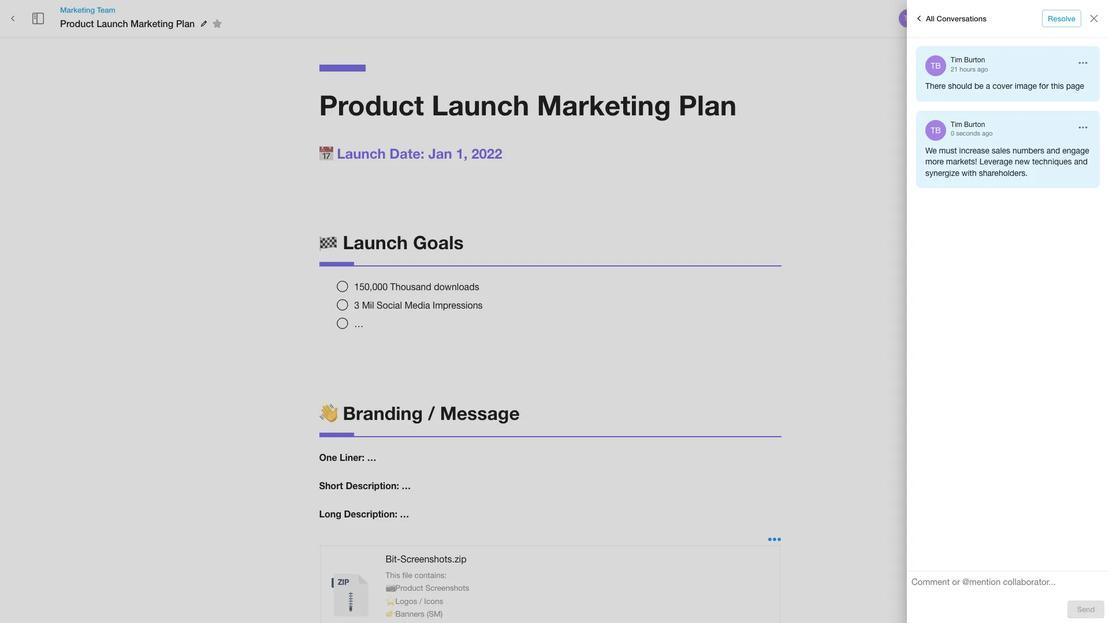 Task type: describe. For each thing, give the bounding box(es) containing it.
(sm)
[[427, 610, 443, 619]]

150,000
[[354, 282, 388, 292]]

hours
[[960, 66, 976, 73]]

seconds
[[956, 130, 980, 137]]

🏁 launch goals
[[319, 231, 464, 253]]

👋
[[319, 403, 338, 425]]

21
[[951, 66, 958, 73]]

150,000 thousand downloads
[[354, 282, 479, 292]]

👉banners
[[386, 610, 425, 619]]

resolve
[[1048, 14, 1076, 23]]

branding
[[343, 403, 423, 425]]

engage
[[1062, 146, 1089, 155]]

launch down team
[[97, 18, 128, 29]]

marketing team link
[[60, 5, 226, 15]]

screenshots
[[425, 584, 469, 593]]

techniques
[[1032, 157, 1072, 166]]

tb for we
[[931, 126, 941, 135]]

3
[[354, 300, 359, 311]]

tb inside tb button
[[904, 14, 912, 23]]

downloads
[[434, 282, 479, 292]]

more
[[925, 157, 944, 166]]

team
[[97, 5, 115, 14]]

jan
[[428, 145, 452, 162]]

launch right 📅
[[337, 145, 386, 162]]

bit-screenshots.zip
[[386, 554, 467, 565]]

tim for should
[[951, 56, 962, 64]]

0 vertical spatial plan
[[176, 18, 195, 29]]

… for one liner: …
[[367, 453, 376, 464]]

description: for short
[[346, 481, 399, 492]]

… for long description: …
[[400, 509, 409, 520]]

media
[[405, 300, 430, 311]]

… down the 3
[[354, 319, 364, 329]]

synergize
[[925, 169, 959, 178]]

burton for be
[[964, 56, 985, 64]]

0
[[951, 130, 954, 137]]

2022
[[471, 145, 502, 162]]

all
[[926, 14, 935, 23]]

social
[[377, 300, 402, 311]]

we must increase sales numbers and engage more markets! leverage new techniques and synergize with shareholders.
[[925, 146, 1089, 178]]

more
[[1059, 14, 1077, 23]]

page
[[1066, 81, 1084, 91]]

contains:
[[415, 571, 447, 580]]

2 vertical spatial marketing
[[537, 88, 671, 121]]

mil
[[362, 300, 374, 311]]

must
[[939, 146, 957, 155]]

leverage
[[979, 157, 1013, 166]]

bit-
[[386, 554, 400, 565]]

cover
[[993, 81, 1013, 91]]

this file contains: 📷product screenshots ⭐️logos / icons 👉banners (sm)
[[386, 571, 469, 619]]

more button
[[1050, 10, 1087, 27]]

1 vertical spatial plan
[[679, 88, 737, 121]]

long description: …
[[319, 509, 409, 520]]

resolve button
[[1042, 10, 1081, 27]]

1 horizontal spatial and
[[1074, 157, 1088, 166]]

launch up 150,000
[[343, 231, 408, 253]]

1,
[[456, 145, 468, 162]]

one liner: …
[[319, 453, 376, 464]]

new
[[1015, 157, 1030, 166]]

launch up 2022 in the top of the page
[[432, 88, 529, 121]]

screenshots.zip
[[400, 554, 467, 565]]

short
[[319, 481, 343, 492]]

file
[[402, 571, 412, 580]]

description: for long
[[344, 509, 397, 520]]

there
[[925, 81, 946, 91]]

burton for increase
[[964, 120, 985, 129]]

marketing team
[[60, 5, 115, 14]]

for
[[1039, 81, 1049, 91]]

all conversations
[[926, 14, 987, 23]]

should
[[948, 81, 972, 91]]

0 vertical spatial product launch marketing plan
[[60, 18, 195, 29]]

numbers
[[1013, 146, 1044, 155]]



Task type: locate. For each thing, give the bounding box(es) containing it.
launch
[[97, 18, 128, 29], [432, 88, 529, 121], [337, 145, 386, 162], [343, 231, 408, 253]]

tb left 21
[[931, 61, 941, 70]]

/ left icons
[[419, 597, 422, 606]]

1 horizontal spatial marketing
[[131, 18, 173, 29]]

tim up 0
[[951, 120, 962, 129]]

0 vertical spatial marketing
[[60, 5, 95, 14]]

0 horizontal spatial product launch marketing plan
[[60, 18, 195, 29]]

1 vertical spatial product launch marketing plan
[[319, 88, 737, 121]]

1 vertical spatial tb
[[931, 61, 941, 70]]

liner:
[[340, 453, 365, 464]]

1 burton from the top
[[964, 56, 985, 64]]

tb left 0
[[931, 126, 941, 135]]

tim
[[951, 56, 962, 64], [951, 120, 962, 129]]

tim up 21
[[951, 56, 962, 64]]

burton inside tim burton 0 seconds ago
[[964, 120, 985, 129]]

tb for there
[[931, 61, 941, 70]]

all conversations button
[[909, 9, 990, 28]]

1 vertical spatial tim
[[951, 120, 962, 129]]

description:
[[346, 481, 399, 492], [344, 509, 397, 520]]

/ inside this file contains: 📷product screenshots ⭐️logos / icons 👉banners (sm)
[[419, 597, 422, 606]]

1 tim from the top
[[951, 56, 962, 64]]

ago for be
[[977, 66, 988, 73]]

there should be a cover image for this page
[[925, 81, 1084, 91]]

1 vertical spatial description:
[[344, 509, 397, 520]]

this
[[386, 571, 400, 580]]

/
[[428, 403, 435, 425], [419, 597, 422, 606]]

1 vertical spatial product
[[319, 88, 424, 121]]

2 burton from the top
[[964, 120, 985, 129]]

tim inside tim burton 21 hours ago
[[951, 56, 962, 64]]

0 horizontal spatial marketing
[[60, 5, 95, 14]]

description: up long description: …
[[346, 481, 399, 492]]

⭐️logos
[[386, 597, 417, 606]]

1 vertical spatial ago
[[982, 130, 993, 137]]

1 horizontal spatial plan
[[679, 88, 737, 121]]

0 horizontal spatial /
[[419, 597, 422, 606]]

0 horizontal spatial and
[[1047, 146, 1060, 155]]

1 horizontal spatial /
[[428, 403, 435, 425]]

burton inside tim burton 21 hours ago
[[964, 56, 985, 64]]

ago inside tim burton 21 hours ago
[[977, 66, 988, 73]]

0 vertical spatial /
[[428, 403, 435, 425]]

0 horizontal spatial product
[[60, 18, 94, 29]]

be
[[975, 81, 984, 91]]

burton up seconds in the right top of the page
[[964, 120, 985, 129]]

0 vertical spatial tim
[[951, 56, 962, 64]]

favorite image
[[210, 17, 224, 31]]

0 vertical spatial product
[[60, 18, 94, 29]]

we
[[925, 146, 937, 155]]

product
[[60, 18, 94, 29], [319, 88, 424, 121]]

ago
[[977, 66, 988, 73], [982, 130, 993, 137]]

long
[[319, 509, 341, 520]]

short description: …
[[319, 481, 411, 492]]

0 vertical spatial and
[[1047, 146, 1060, 155]]

… up long description: …
[[402, 481, 411, 492]]

ago right hours
[[977, 66, 988, 73]]

2 horizontal spatial marketing
[[537, 88, 671, 121]]

burton up hours
[[964, 56, 985, 64]]

tb
[[904, 14, 912, 23], [931, 61, 941, 70], [931, 126, 941, 135]]

ago inside tim burton 0 seconds ago
[[982, 130, 993, 137]]

1 vertical spatial /
[[419, 597, 422, 606]]

1 horizontal spatial product
[[319, 88, 424, 121]]

0 vertical spatial description:
[[346, 481, 399, 492]]

sales
[[992, 146, 1010, 155]]

tim burton 0 seconds ago
[[951, 120, 993, 137]]

plan
[[176, 18, 195, 29], [679, 88, 737, 121]]

1 horizontal spatial product launch marketing plan
[[319, 88, 737, 121]]

message
[[440, 403, 520, 425]]

👋 branding / message
[[319, 403, 520, 425]]

marketing
[[60, 5, 95, 14], [131, 18, 173, 29], [537, 88, 671, 121]]

icons
[[424, 597, 443, 606]]

image
[[1015, 81, 1037, 91]]

and
[[1047, 146, 1060, 155], [1074, 157, 1088, 166]]

… right liner:
[[367, 453, 376, 464]]

Comment or @mention collaborator... text field
[[912, 577, 1104, 592]]

📷product
[[386, 584, 423, 593]]

a
[[986, 81, 990, 91]]

this
[[1051, 81, 1064, 91]]

impressions
[[433, 300, 483, 311]]

markets!
[[946, 157, 977, 166]]

conversations
[[937, 14, 987, 23]]

description: down short description: …
[[344, 509, 397, 520]]

1 vertical spatial and
[[1074, 157, 1088, 166]]

and up techniques
[[1047, 146, 1060, 155]]

increase
[[959, 146, 990, 155]]

0 vertical spatial burton
[[964, 56, 985, 64]]

date:
[[390, 145, 424, 162]]

2 tim from the top
[[951, 120, 962, 129]]

/ left message
[[428, 403, 435, 425]]

tim inside tim burton 0 seconds ago
[[951, 120, 962, 129]]

product launch marketing plan
[[60, 18, 195, 29], [319, 88, 737, 121]]

tim burton 21 hours ago
[[951, 56, 988, 73]]

📅
[[319, 145, 333, 162]]

one
[[319, 453, 337, 464]]

… up bit-
[[400, 509, 409, 520]]

0 vertical spatial tb
[[904, 14, 912, 23]]

🏁
[[319, 231, 338, 253]]

0 horizontal spatial plan
[[176, 18, 195, 29]]

burton
[[964, 56, 985, 64], [964, 120, 985, 129]]

tim for must
[[951, 120, 962, 129]]

2 vertical spatial tb
[[931, 126, 941, 135]]

tb button
[[897, 8, 919, 29]]

… for short description: …
[[402, 481, 411, 492]]

ago right seconds in the right top of the page
[[982, 130, 993, 137]]

3 mil social media impressions
[[354, 300, 483, 311]]

shareholders.
[[979, 169, 1028, 178]]

thousand
[[390, 282, 431, 292]]

goals
[[413, 231, 464, 253]]

tb left all
[[904, 14, 912, 23]]

ago for increase
[[982, 130, 993, 137]]

1 vertical spatial burton
[[964, 120, 985, 129]]

…
[[354, 319, 364, 329], [367, 453, 376, 464], [402, 481, 411, 492], [400, 509, 409, 520]]

1 vertical spatial marketing
[[131, 18, 173, 29]]

with
[[962, 169, 977, 178]]

and down the engage
[[1074, 157, 1088, 166]]

📅 launch date: jan 1, 2022
[[319, 145, 502, 162]]

0 vertical spatial ago
[[977, 66, 988, 73]]



Task type: vqa. For each thing, say whether or not it's contained in the screenshot.
bottommost Time
no



